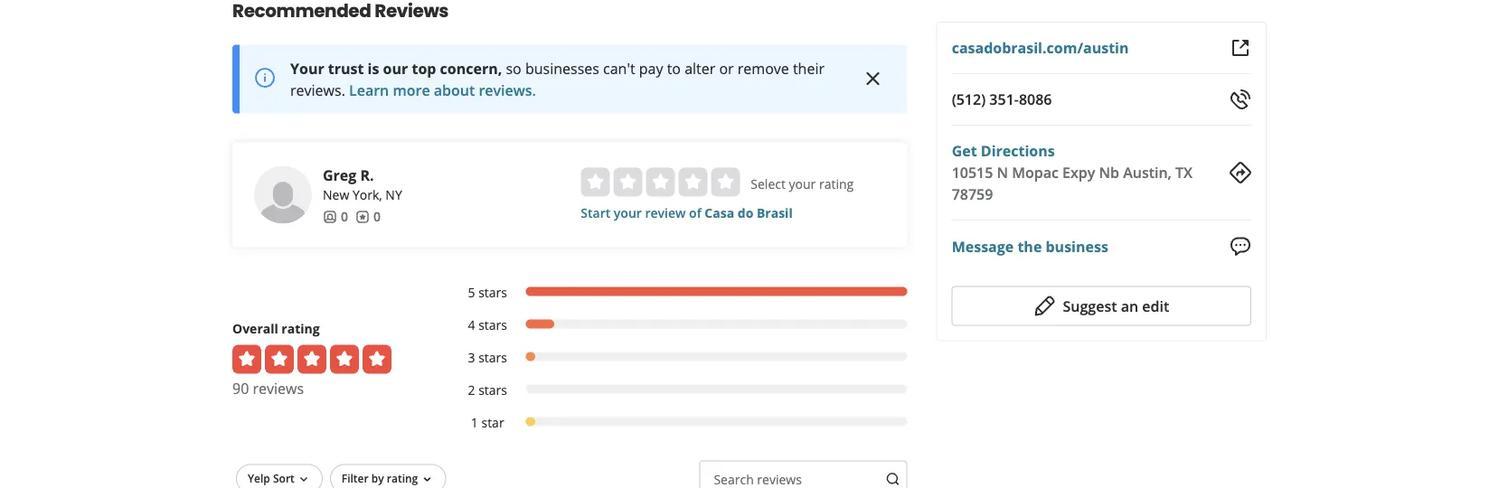 Task type: vqa. For each thing, say whether or not it's contained in the screenshot.
2nd Field from right
no



Task type: locate. For each thing, give the bounding box(es) containing it.
8086
[[1019, 90, 1052, 109]]

4 stars from the top
[[478, 382, 507, 399]]

ny
[[386, 186, 402, 204]]

(512)
[[952, 90, 986, 109]]

0 right 16 friends v2 'icon'
[[341, 208, 348, 225]]

1 horizontal spatial 0
[[373, 208, 381, 225]]

select
[[751, 175, 786, 193]]

your right select at the right top of page
[[789, 175, 816, 193]]

pay
[[639, 58, 663, 78]]

0 vertical spatial your
[[789, 175, 816, 193]]

0 right 16 review v2 image
[[373, 208, 381, 225]]

5 star rating image
[[232, 345, 392, 374]]

start your review of casa do brasil
[[581, 204, 793, 222]]

2 16 chevron down v2 image from the left
[[420, 472, 434, 487]]

filter
[[342, 471, 369, 486]]

1 vertical spatial rating
[[282, 320, 320, 337]]

rating
[[819, 175, 854, 193], [282, 320, 320, 337], [387, 471, 418, 486]]

your for select
[[789, 175, 816, 193]]

rating right by
[[387, 471, 418, 486]]

rating right select at the right top of page
[[819, 175, 854, 193]]

1 0 from the left
[[341, 208, 348, 225]]

90
[[232, 378, 249, 398]]

stars right 4
[[478, 317, 507, 334]]

16 chevron down v2 image
[[296, 472, 311, 487], [420, 472, 434, 487]]

your right start
[[614, 204, 642, 222]]

10515
[[952, 163, 993, 182]]

filter by rating
[[342, 471, 418, 486]]

24 directions v2 image
[[1230, 162, 1251, 184]]

the
[[1018, 236, 1042, 256]]

24 external link v2 image
[[1230, 37, 1251, 59]]

0 for friends element
[[341, 208, 348, 225]]

  text field
[[699, 461, 908, 488]]

16 review v2 image
[[355, 210, 370, 224]]

york,
[[353, 186, 382, 204]]

0 horizontal spatial 16 chevron down v2 image
[[296, 472, 311, 487]]

n
[[997, 163, 1008, 182]]

0 vertical spatial rating
[[819, 175, 854, 193]]

message the business button
[[952, 235, 1108, 257]]

an
[[1121, 296, 1138, 316]]

rating up 5 star rating image
[[282, 320, 320, 337]]

suggest
[[1063, 296, 1117, 316]]

casadobrasil.com/austin
[[952, 38, 1129, 57]]

16 chevron down v2 image inside yelp sort popup button
[[296, 472, 311, 487]]

0 horizontal spatial 0
[[341, 208, 348, 225]]

edit
[[1142, 296, 1169, 316]]

0 horizontal spatial reviews.
[[290, 80, 345, 100]]

16 chevron down v2 image right filter by rating
[[420, 472, 434, 487]]

16 chevron down v2 image inside filter by rating dropdown button
[[420, 472, 434, 487]]

your trust is our top concern,
[[290, 58, 502, 78]]

stars right 5
[[478, 284, 507, 301]]

review
[[645, 204, 686, 222]]

2 stars from the top
[[478, 317, 507, 334]]

2 0 from the left
[[373, 208, 381, 225]]

1 horizontal spatial 16 chevron down v2 image
[[420, 472, 434, 487]]

close image
[[862, 68, 884, 90]]

1 horizontal spatial reviews.
[[479, 80, 536, 100]]

filter reviews by 4 stars rating element
[[449, 316, 908, 334]]

yelp sort button
[[236, 464, 323, 488]]

sort
[[273, 471, 295, 486]]

0 inside friends element
[[341, 208, 348, 225]]

0 inside reviews "element"
[[373, 208, 381, 225]]

None radio
[[581, 168, 610, 197], [613, 168, 642, 197], [646, 168, 675, 197], [678, 168, 707, 197], [711, 168, 740, 197], [581, 168, 610, 197], [613, 168, 642, 197], [646, 168, 675, 197], [678, 168, 707, 197], [711, 168, 740, 197]]

filter reviews by 1 star rating element
[[449, 414, 908, 432]]

rating for select your rating
[[819, 175, 854, 193]]

stars right "3"
[[478, 349, 507, 366]]

your for start
[[614, 204, 642, 222]]

1 horizontal spatial your
[[789, 175, 816, 193]]

yelp sort
[[248, 471, 295, 486]]

stars for 2 stars
[[478, 382, 507, 399]]

stars right the 2 at the bottom left of the page
[[478, 382, 507, 399]]

0
[[341, 208, 348, 225], [373, 208, 381, 225]]

16 chevron down v2 image right sort
[[296, 472, 311, 487]]

24 info v2 image
[[254, 67, 276, 89]]

reviews. down so at the left top
[[479, 80, 536, 100]]

select your rating
[[751, 175, 854, 193]]

top
[[412, 58, 436, 78]]

1 stars from the top
[[478, 284, 507, 301]]

24 phone v2 image
[[1230, 89, 1251, 110]]

r.
[[360, 165, 374, 185]]

3 stars from the top
[[478, 349, 507, 366]]

reviews. down your
[[290, 80, 345, 100]]

(no rating) image
[[581, 168, 740, 197]]

24 message v2 image
[[1230, 236, 1251, 257]]

rating inside dropdown button
[[387, 471, 418, 486]]

2 vertical spatial rating
[[387, 471, 418, 486]]

1 vertical spatial your
[[614, 204, 642, 222]]

by
[[371, 471, 384, 486]]

suggest an edit
[[1063, 296, 1169, 316]]

your
[[789, 175, 816, 193], [614, 204, 642, 222]]

1 horizontal spatial rating
[[387, 471, 418, 486]]

2 stars
[[468, 382, 507, 399]]

reviews.
[[290, 80, 345, 100], [479, 80, 536, 100]]

rating element
[[581, 168, 740, 197]]

nb
[[1099, 163, 1119, 182]]

1 reviews. from the left
[[290, 80, 345, 100]]

16 chevron down v2 image for yelp sort
[[296, 472, 311, 487]]

0 horizontal spatial your
[[614, 204, 642, 222]]

get directions 10515 n mopac expy nb austin, tx 78759
[[952, 141, 1193, 204]]

greg
[[323, 165, 357, 185]]

1 16 chevron down v2 image from the left
[[296, 472, 311, 487]]

friends element
[[323, 208, 348, 226]]

stars for 3 stars
[[478, 349, 507, 366]]

stars
[[478, 284, 507, 301], [478, 317, 507, 334], [478, 349, 507, 366], [478, 382, 507, 399]]

2 horizontal spatial rating
[[819, 175, 854, 193]]

suggest an edit button
[[952, 286, 1251, 326]]

directions
[[981, 141, 1055, 160]]

more
[[393, 80, 430, 100]]

photo of greg r. image
[[254, 166, 312, 224]]

90 reviews
[[232, 378, 304, 398]]

start
[[581, 204, 611, 222]]

rating for filter by rating
[[387, 471, 418, 486]]

filter reviews by 3 stars rating element
[[449, 349, 908, 367]]

learn more about reviews.
[[349, 80, 536, 100]]

so
[[506, 58, 522, 78]]



Task type: describe. For each thing, give the bounding box(es) containing it.
is
[[368, 58, 379, 78]]

alter
[[685, 58, 715, 78]]

reviews. inside so businesses can't pay to alter or remove their reviews.
[[290, 80, 345, 100]]

so businesses can't pay to alter or remove their reviews.
[[290, 58, 825, 100]]

message the business
[[952, 236, 1108, 256]]

tx
[[1175, 163, 1193, 182]]

4
[[468, 317, 475, 334]]

brasil
[[757, 204, 793, 222]]

trust
[[328, 58, 364, 78]]

message
[[952, 236, 1014, 256]]

yelp
[[248, 471, 270, 486]]

their
[[793, 58, 825, 78]]

filter reviews by 2 stars rating element
[[449, 381, 908, 399]]

2 reviews. from the left
[[479, 80, 536, 100]]

5 stars
[[468, 284, 507, 301]]

austin,
[[1123, 163, 1172, 182]]

24 pencil v2 image
[[1034, 295, 1056, 317]]

greg r. link
[[323, 165, 374, 185]]

mopac
[[1012, 163, 1059, 182]]

5
[[468, 284, 475, 301]]

16 friends v2 image
[[323, 210, 337, 224]]

4 stars
[[468, 317, 507, 334]]

business
[[1046, 236, 1108, 256]]

expy
[[1062, 163, 1095, 182]]

about
[[434, 80, 475, 100]]

0 for reviews "element"
[[373, 208, 381, 225]]

get directions link
[[952, 141, 1055, 160]]

greg r. new york, ny
[[323, 165, 402, 204]]

78759
[[952, 184, 993, 204]]

3 stars
[[468, 349, 507, 366]]

or
[[719, 58, 734, 78]]

get
[[952, 141, 977, 160]]

overall rating
[[232, 320, 320, 337]]

stars for 5 stars
[[478, 284, 507, 301]]

stars for 4 stars
[[478, 317, 507, 334]]

casadobrasil.com/austin link
[[952, 38, 1129, 57]]

(512) 351-8086
[[952, 90, 1052, 109]]

do
[[738, 204, 753, 222]]

to
[[667, 58, 681, 78]]

of
[[689, 204, 701, 222]]

2
[[468, 382, 475, 399]]

new
[[323, 186, 349, 204]]

1
[[471, 414, 478, 431]]

overall
[[232, 320, 278, 337]]

businesses
[[525, 58, 599, 78]]

filter by rating button
[[330, 464, 446, 488]]

search image
[[886, 472, 900, 486]]

351-
[[990, 90, 1019, 109]]

reviews
[[253, 378, 304, 398]]

info alert
[[232, 45, 908, 114]]

1 star
[[471, 414, 504, 431]]

reviews element
[[355, 208, 381, 226]]

casa
[[705, 204, 734, 222]]

our
[[383, 58, 408, 78]]

concern,
[[440, 58, 502, 78]]

3
[[468, 349, 475, 366]]

star
[[481, 414, 504, 431]]

learn
[[349, 80, 389, 100]]

can't
[[603, 58, 635, 78]]

16 chevron down v2 image for filter by rating
[[420, 472, 434, 487]]

filter reviews by 5 stars rating element
[[449, 284, 908, 302]]

remove
[[738, 58, 789, 78]]

0 horizontal spatial rating
[[282, 320, 320, 337]]

your
[[290, 58, 324, 78]]

learn more about reviews. link
[[349, 80, 536, 100]]



